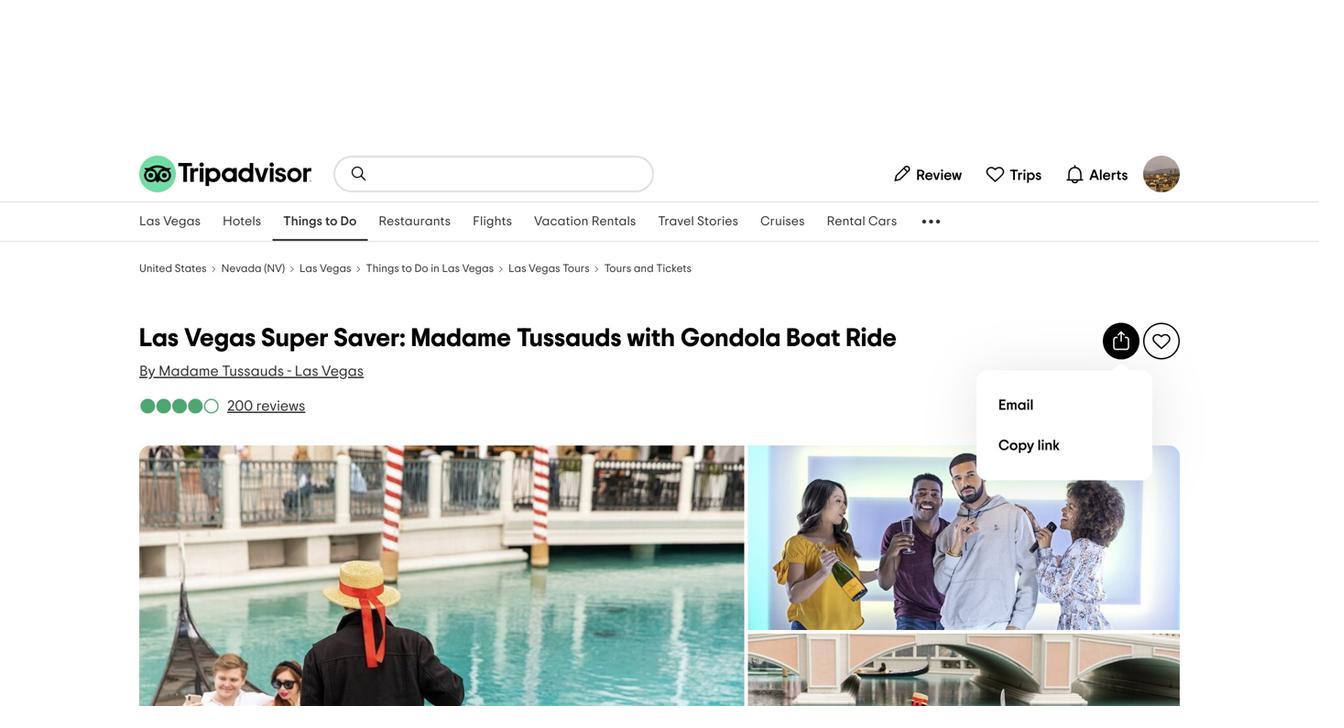 Task type: describe. For each thing, give the bounding box(es) containing it.
tours and tickets
[[605, 264, 692, 275]]

las vegas super saver: madame tussauds with gondola boat ride
[[139, 326, 897, 351]]

las up united
[[139, 215, 161, 228]]

las down flights link
[[509, 264, 527, 275]]

united states link
[[139, 260, 207, 275]]

las vegas tours
[[509, 264, 590, 275]]

vacation rentals
[[534, 215, 636, 228]]

vegas down things to do
[[320, 264, 352, 275]]

rental
[[827, 215, 866, 228]]

things for things to do
[[283, 215, 323, 228]]

nevada
[[221, 264, 262, 275]]

do for things to do in las vegas
[[415, 264, 429, 275]]

flights link
[[462, 203, 523, 241]]

things to do in las vegas
[[366, 264, 494, 275]]

-
[[287, 364, 292, 379]]

to for things to do in las vegas
[[402, 264, 412, 275]]

1 vertical spatial tussauds
[[222, 364, 284, 379]]

gondola
[[681, 326, 781, 351]]

review link
[[884, 156, 970, 192]]

things to do in las vegas link
[[366, 260, 494, 275]]

rental cars
[[827, 215, 898, 228]]

200
[[227, 399, 253, 414]]

(nv)
[[264, 264, 285, 275]]

saver:
[[334, 326, 406, 351]]

4.0 of 5 bubbles. 200 reviews element
[[139, 396, 305, 417]]

ride
[[846, 326, 897, 351]]

nevada (nv) link
[[221, 260, 285, 275]]

review
[[917, 168, 963, 183]]

travel stories link
[[647, 203, 750, 241]]

las right in
[[442, 264, 460, 275]]

vacation
[[534, 215, 589, 228]]

las vegas tours link
[[509, 260, 590, 275]]

restaurants link
[[368, 203, 462, 241]]

travel
[[658, 215, 695, 228]]

by madame tussauds -  las vegas link
[[139, 362, 364, 382]]

hotels
[[223, 215, 261, 228]]

1 tours from the left
[[563, 264, 590, 275]]

email
[[999, 398, 1034, 413]]

las vegas for las vegas link to the bottom
[[300, 264, 352, 275]]

rentals
[[592, 215, 636, 228]]

link
[[1038, 439, 1060, 453]]

vegas down vacation
[[529, 264, 561, 275]]



Task type: vqa. For each thing, say whether or not it's contained in the screenshot.
topmost miles
no



Task type: locate. For each thing, give the bounding box(es) containing it.
0 horizontal spatial to
[[325, 215, 338, 228]]

0 horizontal spatial things
[[283, 215, 323, 228]]

0 horizontal spatial tours
[[563, 264, 590, 275]]

madame
[[411, 326, 511, 351], [159, 364, 219, 379]]

0 vertical spatial madame
[[411, 326, 511, 351]]

1 vertical spatial do
[[415, 264, 429, 275]]

vegas
[[163, 215, 201, 228], [320, 264, 352, 275], [462, 264, 494, 275], [529, 264, 561, 275], [184, 326, 256, 351], [322, 364, 364, 379]]

united
[[139, 264, 172, 275]]

1 horizontal spatial madame
[[411, 326, 511, 351]]

united states
[[139, 264, 207, 275]]

0 horizontal spatial madame
[[159, 364, 219, 379]]

2 tours from the left
[[605, 264, 632, 275]]

by madame tussauds -  las vegas
[[139, 364, 364, 379]]

las vegas link down things to do
[[300, 260, 352, 275]]

1 horizontal spatial to
[[402, 264, 412, 275]]

see all photos image
[[139, 446, 745, 707], [748, 446, 1181, 631], [748, 634, 1181, 707]]

reviews
[[256, 399, 305, 414]]

things left in
[[366, 264, 399, 275]]

1 horizontal spatial things
[[366, 264, 399, 275]]

madame right by at the left of page
[[159, 364, 219, 379]]

1 horizontal spatial tours
[[605, 264, 632, 275]]

things to do link
[[272, 203, 368, 241]]

tussauds
[[517, 326, 622, 351], [222, 364, 284, 379]]

things up (nv)
[[283, 215, 323, 228]]

0 horizontal spatial las vegas link
[[128, 203, 212, 241]]

to left in
[[402, 264, 412, 275]]

and
[[634, 264, 654, 275]]

boat
[[787, 326, 841, 351]]

1 horizontal spatial las vegas
[[300, 264, 352, 275]]

tours left "and"
[[605, 264, 632, 275]]

by
[[139, 364, 155, 379]]

tours
[[563, 264, 590, 275], [605, 264, 632, 275]]

flights
[[473, 215, 512, 228]]

with
[[627, 326, 676, 351]]

super
[[261, 326, 329, 351]]

las vegas
[[139, 215, 201, 228], [300, 264, 352, 275]]

alerts
[[1090, 168, 1129, 183]]

search image
[[350, 165, 368, 183]]

1 horizontal spatial do
[[415, 264, 429, 275]]

0 vertical spatial do
[[341, 215, 357, 228]]

stories
[[697, 215, 739, 228]]

vegas down saver: on the left top
[[322, 364, 364, 379]]

1 horizontal spatial tussauds
[[517, 326, 622, 351]]

0 vertical spatial to
[[325, 215, 338, 228]]

cars
[[869, 215, 898, 228]]

states
[[175, 264, 207, 275]]

alerts link
[[1057, 156, 1137, 192]]

tours down vacation rentals
[[563, 264, 590, 275]]

restaurants
[[379, 215, 451, 228]]

do
[[341, 215, 357, 228], [415, 264, 429, 275]]

trips link
[[978, 156, 1050, 192]]

do left in
[[415, 264, 429, 275]]

las vegas link
[[128, 203, 212, 241], [300, 260, 352, 275]]

0 horizontal spatial tussauds
[[222, 364, 284, 379]]

las vegas down things to do
[[300, 264, 352, 275]]

200 reviews
[[227, 399, 305, 414]]

profile picture image
[[1144, 156, 1181, 192]]

cruises link
[[750, 203, 816, 241]]

rental cars link
[[816, 203, 909, 241]]

200 reviews link
[[139, 396, 305, 417]]

1 vertical spatial las vegas link
[[300, 260, 352, 275]]

vegas up the by madame tussauds -  las vegas link at the left of page
[[184, 326, 256, 351]]

madame down in
[[411, 326, 511, 351]]

save to a trip image
[[1151, 330, 1173, 352]]

tussauds left -
[[222, 364, 284, 379]]

1 vertical spatial to
[[402, 264, 412, 275]]

1 vertical spatial madame
[[159, 364, 219, 379]]

las vegas link up united states link
[[128, 203, 212, 241]]

in
[[431, 264, 440, 275]]

do for things to do
[[341, 215, 357, 228]]

las right -
[[295, 364, 319, 379]]

las vegas inside las vegas link
[[139, 215, 201, 228]]

tickets
[[657, 264, 692, 275]]

trips
[[1010, 168, 1042, 183]]

1 vertical spatial las vegas
[[300, 264, 352, 275]]

tussauds down las vegas tours
[[517, 326, 622, 351]]

200 reviews button
[[227, 396, 305, 417]]

hotels link
[[212, 203, 272, 241]]

0 horizontal spatial las vegas
[[139, 215, 201, 228]]

las vegas up united states link
[[139, 215, 201, 228]]

nevada (nv)
[[221, 264, 285, 275]]

share image
[[1111, 330, 1133, 352]]

0 vertical spatial things
[[283, 215, 323, 228]]

to for things to do
[[325, 215, 338, 228]]

las vegas for leftmost las vegas link
[[139, 215, 201, 228]]

0 horizontal spatial do
[[341, 215, 357, 228]]

copy link
[[999, 439, 1060, 453]]

0 vertical spatial las vegas
[[139, 215, 201, 228]]

0 vertical spatial las vegas link
[[128, 203, 212, 241]]

1 vertical spatial things
[[366, 264, 399, 275]]

menu containing email
[[977, 371, 1153, 481]]

things
[[283, 215, 323, 228], [366, 264, 399, 275]]

vacation rentals link
[[523, 203, 647, 241]]

copy
[[999, 439, 1035, 453]]

do down search icon
[[341, 215, 357, 228]]

to
[[325, 215, 338, 228], [402, 264, 412, 275]]

things to do
[[283, 215, 357, 228]]

to left restaurants link
[[325, 215, 338, 228]]

0 vertical spatial tussauds
[[517, 326, 622, 351]]

cruises
[[761, 215, 805, 228]]

las up by at the left of page
[[139, 326, 179, 351]]

vegas right in
[[462, 264, 494, 275]]

las right (nv)
[[300, 264, 318, 275]]

travel stories
[[658, 215, 739, 228]]

1 horizontal spatial las vegas link
[[300, 260, 352, 275]]

None search field
[[335, 158, 653, 191]]

tripadvisor image
[[139, 156, 312, 192]]

menu
[[977, 371, 1153, 481]]

things for things to do in las vegas
[[366, 264, 399, 275]]

vegas up united states link
[[163, 215, 201, 228]]

las
[[139, 215, 161, 228], [300, 264, 318, 275], [442, 264, 460, 275], [509, 264, 527, 275], [139, 326, 179, 351], [295, 364, 319, 379]]



